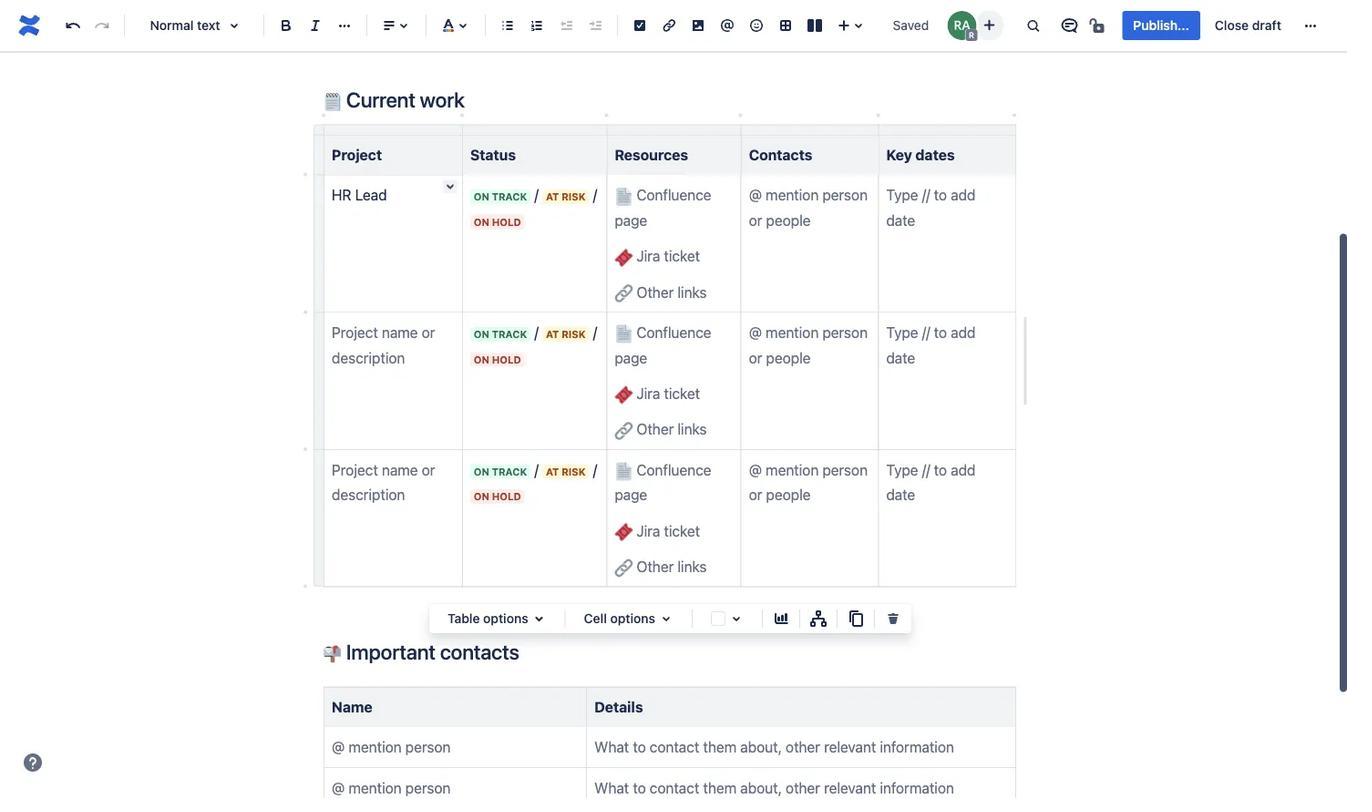 Task type: describe. For each thing, give the bounding box(es) containing it.
action item image
[[629, 15, 651, 36]]

outdent ⇧tab image
[[555, 15, 577, 36]]

cell options button
[[573, 608, 685, 630]]

5 on from the top
[[474, 466, 489, 478]]

important contacts
[[342, 640, 519, 664]]

cell options
[[584, 611, 655, 626]]

editable content region
[[294, 0, 1046, 799]]

name
[[332, 699, 373, 716]]

lead
[[355, 187, 387, 204]]

table options
[[448, 611, 528, 626]]

on track / at risk / for 1st :tickets: image from the bottom
[[474, 461, 601, 479]]

table
[[448, 611, 480, 626]]

cell background image
[[726, 608, 747, 630]]

normal
[[150, 18, 194, 33]]

saved
[[893, 18, 929, 33]]

important
[[346, 640, 436, 664]]

draft
[[1252, 18, 1282, 33]]

status
[[470, 146, 516, 163]]

dates
[[916, 146, 955, 163]]

expand dropdown menu image for cell options
[[655, 608, 677, 630]]

close
[[1215, 18, 1249, 33]]

details
[[595, 699, 643, 716]]

hr
[[332, 187, 351, 204]]

2 at from the top
[[546, 329, 559, 340]]

on hold for 1st :tickets: image from the bottom
[[474, 491, 521, 503]]

emoji image
[[746, 15, 768, 36]]

italic ⌘i image
[[304, 15, 326, 36]]

2 :tickets: image from the top
[[615, 523, 633, 542]]

cell
[[584, 611, 607, 626]]

redo ⌘⇧z image
[[91, 15, 113, 36]]

align left image
[[378, 15, 400, 36]]

close draft button
[[1204, 11, 1293, 40]]

track for 1st :tickets: image from the bottom
[[492, 466, 527, 478]]

numbered list ⌘⇧7 image
[[526, 15, 548, 36]]

manage connected data image
[[808, 608, 830, 630]]

normal text
[[150, 18, 220, 33]]

current work
[[342, 87, 465, 112]]

at for second :tickets: image from the bottom
[[546, 191, 559, 203]]

bullet list ⌘⇧8 image
[[497, 15, 519, 36]]

project
[[332, 146, 382, 163]]

table image
[[775, 15, 797, 36]]

mention image
[[717, 15, 738, 36]]

risk for second :tickets: image from the bottom
[[562, 191, 586, 203]]

options for table options
[[483, 611, 528, 626]]

help image
[[22, 752, 44, 774]]

undo ⌘z image
[[62, 15, 84, 36]]

key dates
[[886, 146, 955, 163]]

6 on from the top
[[474, 491, 489, 503]]

expand dropdown menu image for table options
[[528, 608, 550, 630]]



Task type: vqa. For each thing, say whether or not it's contained in the screenshot.
HR LEAD
yes



Task type: locate. For each thing, give the bounding box(es) containing it.
remove image
[[882, 608, 904, 630]]

1 vertical spatial on hold
[[474, 354, 521, 365]]

chart image
[[770, 608, 792, 630]]

copy image
[[845, 608, 867, 630]]

options inside table options popup button
[[483, 611, 528, 626]]

0 vertical spatial risk
[[562, 191, 586, 203]]

contacts
[[749, 146, 813, 163]]

3 on track / at risk / from the top
[[474, 461, 601, 479]]

options right cell
[[610, 611, 655, 626]]

1 vertical spatial track
[[492, 329, 527, 340]]

track for second :tickets: image from the bottom
[[492, 191, 527, 203]]

2 vertical spatial hold
[[492, 491, 521, 503]]

options inside cell options 'dropdown button'
[[610, 611, 655, 626]]

layouts image
[[804, 15, 826, 36]]

key
[[886, 146, 912, 163]]

current
[[346, 87, 415, 112]]

:notepad_spiral: image
[[324, 93, 342, 111], [324, 93, 342, 111]]

hold for 1st :tickets: image from the bottom
[[492, 491, 521, 503]]

1 vertical spatial risk
[[562, 329, 586, 340]]

invite to edit image
[[978, 14, 1000, 36]]

find and replace image
[[1022, 15, 1044, 36]]

resources
[[615, 146, 688, 163]]

2 risk from the top
[[562, 329, 586, 340]]

1 on from the top
[[474, 191, 489, 203]]

work
[[420, 87, 465, 112]]

0 vertical spatial hold
[[492, 216, 521, 228]]

ruby anderson image
[[948, 11, 977, 40]]

2 options from the left
[[610, 611, 655, 626]]

1 on track / at risk / from the top
[[474, 187, 601, 204]]

1 vertical spatial :tickets: image
[[615, 523, 633, 542]]

2 vertical spatial track
[[492, 466, 527, 478]]

table options button
[[437, 608, 558, 630]]

confluence image
[[15, 11, 44, 40]]

1 risk from the top
[[562, 191, 586, 203]]

3 risk from the top
[[562, 466, 586, 478]]

no restrictions image
[[1088, 15, 1110, 36]]

1 at from the top
[[546, 191, 559, 203]]

options for cell options
[[610, 611, 655, 626]]

link image
[[658, 15, 680, 36]]

2 vertical spatial on hold
[[474, 491, 521, 503]]

:mailbox_with_mail: image
[[324, 645, 342, 664]]

normal text button
[[132, 5, 256, 46]]

text
[[197, 18, 220, 33]]

1 vertical spatial hold
[[492, 354, 521, 365]]

3 on hold from the top
[[474, 491, 521, 503]]

publish... button
[[1123, 11, 1200, 40]]

on hold
[[474, 216, 521, 228], [474, 354, 521, 365], [474, 491, 521, 503]]

:tickets: image
[[615, 249, 633, 267], [615, 523, 633, 542]]

on track / at risk /
[[474, 187, 601, 204], [474, 324, 601, 341], [474, 461, 601, 479]]

at
[[546, 191, 559, 203], [546, 329, 559, 340], [546, 466, 559, 478]]

1 on hold from the top
[[474, 216, 521, 228]]

:link: image
[[615, 285, 633, 303], [615, 285, 633, 303], [615, 422, 633, 440], [615, 422, 633, 440], [615, 559, 633, 578], [615, 559, 633, 578]]

0 vertical spatial track
[[492, 191, 527, 203]]

hr lead
[[332, 187, 387, 204]]

1 track from the top
[[492, 191, 527, 203]]

1 vertical spatial on track / at risk /
[[474, 324, 601, 341]]

on hold for second :tickets: image from the bottom
[[474, 216, 521, 228]]

on
[[474, 191, 489, 203], [474, 216, 489, 228], [474, 329, 489, 340], [474, 354, 489, 365], [474, 466, 489, 478], [474, 491, 489, 503]]

3 track from the top
[[492, 466, 527, 478]]

2 vertical spatial at
[[546, 466, 559, 478]]

4 on from the top
[[474, 354, 489, 365]]

risk
[[562, 191, 586, 203], [562, 329, 586, 340], [562, 466, 586, 478]]

options right table
[[483, 611, 528, 626]]

3 hold from the top
[[492, 491, 521, 503]]

1 options from the left
[[483, 611, 528, 626]]

1 vertical spatial at
[[546, 329, 559, 340]]

track
[[492, 191, 527, 203], [492, 329, 527, 340], [492, 466, 527, 478]]

1 :tickets: image from the top
[[615, 249, 633, 267]]

comment icon image
[[1059, 15, 1081, 36]]

0 vertical spatial :tickets: image
[[615, 249, 633, 267]]

publish...
[[1133, 18, 1189, 33]]

/
[[534, 187, 539, 204], [593, 187, 597, 204], [534, 324, 539, 341], [593, 324, 597, 341], [534, 461, 539, 479], [593, 461, 597, 479]]

close draft
[[1215, 18, 1282, 33]]

risk for 1st :tickets: image from the bottom
[[562, 466, 586, 478]]

0 vertical spatial on hold
[[474, 216, 521, 228]]

2 hold from the top
[[492, 354, 521, 365]]

0 vertical spatial at
[[546, 191, 559, 203]]

2 on track / at risk / from the top
[[474, 324, 601, 341]]

expand dropdown menu image left cell
[[528, 608, 550, 630]]

2 track from the top
[[492, 329, 527, 340]]

1 horizontal spatial options
[[610, 611, 655, 626]]

at for 1st :tickets: image from the bottom
[[546, 466, 559, 478]]

expand dropdown menu image left cell background image
[[655, 608, 677, 630]]

2 on hold from the top
[[474, 354, 521, 365]]

:page_facing_up: image
[[615, 188, 633, 206], [615, 188, 633, 206], [615, 325, 633, 343], [615, 325, 633, 343]]

0 horizontal spatial expand dropdown menu image
[[528, 608, 550, 630]]

0 vertical spatial on track / at risk /
[[474, 187, 601, 204]]

:page_facing_up: image
[[615, 462, 633, 481], [615, 462, 633, 481]]

:tickets: image
[[615, 249, 633, 267], [615, 386, 633, 404], [615, 386, 633, 404], [615, 523, 633, 542]]

1 expand dropdown menu image from the left
[[528, 608, 550, 630]]

1 hold from the top
[[492, 216, 521, 228]]

options
[[483, 611, 528, 626], [610, 611, 655, 626]]

:mailbox_with_mail: image
[[324, 645, 342, 664]]

expand dropdown menu image
[[528, 608, 550, 630], [655, 608, 677, 630]]

2 vertical spatial on track / at risk /
[[474, 461, 601, 479]]

2 vertical spatial risk
[[562, 466, 586, 478]]

2 expand dropdown menu image from the left
[[655, 608, 677, 630]]

hold for second :tickets: image from the bottom
[[492, 216, 521, 228]]

contacts
[[440, 640, 519, 664]]

add image, video, or file image
[[687, 15, 709, 36]]

confluence image
[[15, 11, 44, 40]]

bold ⌘b image
[[275, 15, 297, 36]]

indent tab image
[[584, 15, 606, 36]]

2 on from the top
[[474, 216, 489, 228]]

0 horizontal spatial options
[[483, 611, 528, 626]]

more image
[[1300, 15, 1322, 36]]

on track / at risk / for second :tickets: image from the bottom
[[474, 187, 601, 204]]

more formatting image
[[334, 15, 356, 36]]

3 at from the top
[[546, 466, 559, 478]]

1 horizontal spatial expand dropdown menu image
[[655, 608, 677, 630]]

3 on from the top
[[474, 329, 489, 340]]

hold
[[492, 216, 521, 228], [492, 354, 521, 365], [492, 491, 521, 503]]



